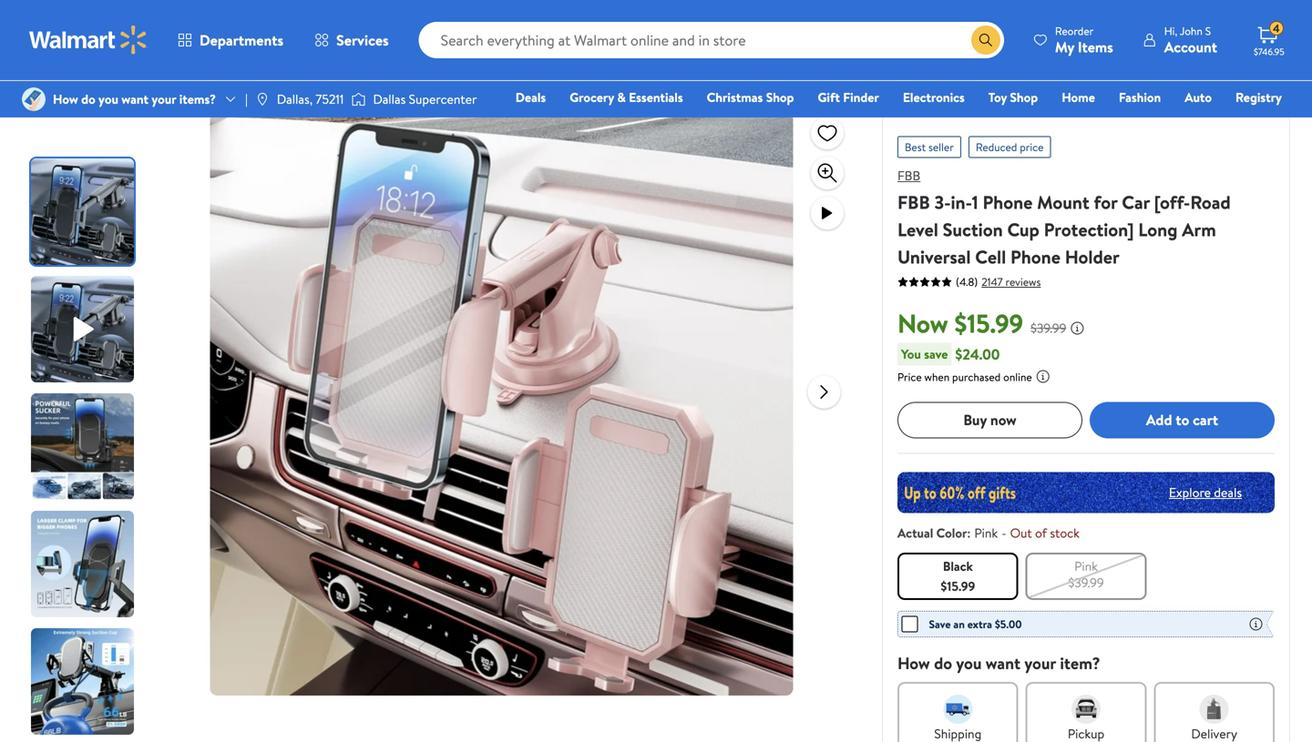 Task type: vqa. For each thing, say whether or not it's contained in the screenshot.
Monroe Supercenter
no



Task type: locate. For each thing, give the bounding box(es) containing it.
0 horizontal spatial shop
[[766, 88, 794, 106]]

you down walmart image
[[98, 90, 118, 108]]

home link
[[1054, 87, 1104, 107]]

dallas
[[373, 90, 406, 108]]

pink inside pink $39.99
[[1075, 558, 1098, 575]]

75211
[[316, 90, 344, 108]]

pink down stock
[[1075, 558, 1098, 575]]

reduced price
[[976, 139, 1044, 155]]

your for items?
[[152, 90, 176, 108]]

1 horizontal spatial pink
[[1075, 558, 1098, 575]]

gift finder link
[[810, 87, 888, 107]]

-
[[1002, 524, 1007, 542]]

when
[[925, 369, 950, 385]]

fbb 3-in-1 phone mount for car [off-road level suction cup protection] long arm universal cell phone holder - image 3 of 8 image
[[31, 394, 138, 500]]

 image for dallas, 75211
[[255, 92, 270, 107]]

 image for dallas supercenter
[[351, 90, 366, 108]]

intent image for shipping image
[[944, 695, 973, 724]]

holder
[[1065, 244, 1120, 270]]

fbb 3-in-1 phone mount for car [off-road level suction cup protection] long arm universal cell phone holder - image 5 of 8 image
[[31, 629, 138, 736]]

0 vertical spatial pink
[[975, 524, 998, 542]]

0 vertical spatial you
[[98, 90, 118, 108]]

how
[[53, 90, 78, 108], [898, 652, 930, 675]]

how down walmart image
[[53, 90, 78, 108]]

$15.99 down the black
[[941, 578, 975, 595]]

 image
[[351, 90, 366, 108], [255, 92, 270, 107]]

1 vertical spatial &
[[617, 88, 626, 106]]

fbb 3-in-1 phone mount for car [off-road level suction cup protection] long arm universal cell phone holder - image 4 of 8 image
[[31, 511, 138, 618]]

shop right christmas
[[766, 88, 794, 106]]

christmas shop
[[707, 88, 794, 106]]

do down walmart image
[[81, 90, 95, 108]]

do for how do you want your item?
[[934, 652, 952, 675]]

0 horizontal spatial do
[[81, 90, 95, 108]]

intent image for pickup image
[[1072, 695, 1101, 724]]

save an extra $5.00
[[929, 617, 1022, 632]]

[off-
[[1155, 190, 1191, 215]]

gift
[[818, 88, 840, 106]]

|
[[245, 90, 248, 108]]

deals
[[1214, 484, 1242, 502]]

$39.99 left the learn more about strikethrough prices image
[[1031, 319, 1067, 337]]

want down $5.00
[[986, 652, 1021, 675]]

Walmart Site-Wide search field
[[419, 22, 1004, 58]]

seller
[[929, 139, 954, 155]]

long
[[1139, 217, 1178, 242]]

zoom image modal image
[[817, 162, 838, 184]]

you down save an extra $5.00
[[956, 652, 982, 675]]

& right "parts"
[[185, 4, 193, 21]]

1 horizontal spatial want
[[986, 652, 1021, 675]]

add
[[1146, 410, 1173, 430]]

fbb down fbb link
[[898, 190, 930, 215]]

your left item?
[[1025, 652, 1056, 675]]

level
[[898, 217, 939, 242]]

1 horizontal spatial how
[[898, 652, 930, 675]]

actual color list
[[894, 549, 1279, 604]]

want left items?
[[121, 90, 149, 108]]

phone car mounts
[[382, 4, 485, 21]]

your
[[152, 90, 176, 108], [1025, 652, 1056, 675]]

my
[[1055, 37, 1075, 57]]

$15.99 up "$24.00"
[[955, 306, 1024, 341]]

phone up the 'services'
[[382, 4, 418, 21]]

price when purchased online
[[898, 369, 1032, 385]]

next media item image
[[813, 381, 835, 403]]

car
[[421, 4, 440, 21], [1122, 190, 1150, 215]]

2147 reviews link
[[978, 274, 1041, 290]]

services button
[[299, 18, 404, 62]]

car left mounts
[[421, 4, 440, 21]]

best
[[905, 139, 926, 155]]

fbb 3-in-1 phone mount for car [off-road level suction cup protection] long arm universal cell phone holder - image 2 of 8 image
[[31, 276, 138, 383]]

$15.99 inside actual color list
[[941, 578, 975, 595]]

1 vertical spatial do
[[934, 652, 952, 675]]

grocery
[[570, 88, 614, 106]]

0 horizontal spatial your
[[152, 90, 176, 108]]

1 vertical spatial car
[[1122, 190, 1150, 215]]

cell
[[975, 244, 1006, 270]]

how for how do you want your items?
[[53, 90, 78, 108]]

explore
[[1169, 484, 1211, 502]]

universal
[[898, 244, 971, 270]]

intent image for delivery image
[[1200, 695, 1229, 724]]

1 vertical spatial fbb
[[898, 190, 930, 215]]

1 horizontal spatial &
[[617, 88, 626, 106]]

now
[[898, 306, 949, 341]]

fbb down best
[[898, 167, 921, 185]]

phone up reviews
[[1011, 244, 1061, 270]]

1 horizontal spatial do
[[934, 652, 952, 675]]

your left items?
[[152, 90, 176, 108]]

0 vertical spatial &
[[185, 4, 193, 21]]

buy
[[964, 410, 987, 430]]

dallas,
[[277, 90, 313, 108]]

0 horizontal spatial car
[[421, 4, 440, 21]]

services
[[336, 30, 389, 50]]

save an extra $5.00 element
[[902, 615, 1022, 634]]

0 vertical spatial fbb
[[898, 167, 921, 185]]

1 horizontal spatial shop
[[1010, 88, 1038, 106]]

1 horizontal spatial $39.99
[[1068, 574, 1104, 592]]

Save an extra $5.00 checkbox
[[902, 616, 918, 633]]

registry link
[[1228, 87, 1291, 107]]

do for how do you want your items?
[[81, 90, 95, 108]]

cart
[[1193, 410, 1219, 430]]

reduced
[[976, 139, 1017, 155]]

1 horizontal spatial car
[[1122, 190, 1150, 215]]

$39.99 down stock
[[1068, 574, 1104, 592]]

hi, john s account
[[1165, 23, 1218, 57]]

dallas, 75211
[[277, 90, 344, 108]]

you for how do you want your item?
[[956, 652, 982, 675]]

how do you want your items?
[[53, 90, 216, 108]]

:
[[967, 524, 971, 542]]

registry one debit
[[1143, 88, 1282, 132]]

pink
[[975, 524, 998, 542], [1075, 558, 1098, 575]]

1 vertical spatial your
[[1025, 652, 1056, 675]]

learn more about strikethrough prices image
[[1070, 321, 1085, 336]]

hi,
[[1165, 23, 1178, 39]]

 image right 75211
[[351, 90, 366, 108]]

 image right |
[[255, 92, 270, 107]]

car right for
[[1122, 190, 1150, 215]]

1 fbb from the top
[[898, 167, 921, 185]]

Search search field
[[419, 22, 1004, 58]]

add to cart
[[1146, 410, 1219, 430]]

0 horizontal spatial you
[[98, 90, 118, 108]]

1 vertical spatial want
[[986, 652, 1021, 675]]

0 vertical spatial how
[[53, 90, 78, 108]]

shop right toy
[[1010, 88, 1038, 106]]

online
[[1004, 369, 1032, 385]]

ad disclaimer and feedback image
[[1276, 57, 1291, 71]]

up to sixty percent off deals. shop now. image
[[898, 472, 1275, 513]]

& right the grocery
[[617, 88, 626, 106]]

0 vertical spatial do
[[81, 90, 95, 108]]

$39.99
[[1031, 319, 1067, 337], [1068, 574, 1104, 592]]

1 shop from the left
[[766, 88, 794, 106]]

walmart+ link
[[1220, 113, 1291, 133]]

1 vertical spatial $39.99
[[1068, 574, 1104, 592]]

of
[[1035, 524, 1047, 542]]

phone
[[382, 4, 418, 21], [983, 190, 1033, 215], [1011, 244, 1061, 270]]

purchased
[[952, 369, 1001, 385]]

view video image
[[817, 202, 838, 224]]

4
[[1273, 21, 1280, 36]]

1 vertical spatial how
[[898, 652, 930, 675]]

shop
[[766, 88, 794, 106], [1010, 88, 1038, 106]]

pink right :
[[975, 524, 998, 542]]

your for item?
[[1025, 652, 1056, 675]]

1 horizontal spatial  image
[[351, 90, 366, 108]]

$746.95
[[1254, 46, 1285, 58]]

do down save
[[934, 652, 952, 675]]

arm
[[1182, 217, 1217, 242]]

 image
[[22, 87, 46, 111]]

1 vertical spatial pink
[[1075, 558, 1098, 575]]

0 horizontal spatial pink
[[975, 524, 998, 542]]

actual
[[898, 524, 934, 542]]

0 horizontal spatial how
[[53, 90, 78, 108]]

one
[[1143, 114, 1170, 132]]

2 fbb from the top
[[898, 190, 930, 215]]

0 horizontal spatial  image
[[255, 92, 270, 107]]

2 shop from the left
[[1010, 88, 1038, 106]]

in-
[[951, 190, 972, 215]]

phone up cup
[[983, 190, 1033, 215]]

how down save an extra $5.00 checkbox
[[898, 652, 930, 675]]

0 horizontal spatial $39.99
[[1031, 319, 1067, 337]]

0 vertical spatial want
[[121, 90, 149, 108]]

0 vertical spatial $15.99
[[955, 306, 1024, 341]]

1 vertical spatial $15.99
[[941, 578, 975, 595]]

1 horizontal spatial your
[[1025, 652, 1056, 675]]

0 horizontal spatial want
[[121, 90, 149, 108]]

actual color : pink - out of stock
[[898, 524, 1080, 542]]

1 horizontal spatial you
[[956, 652, 982, 675]]

fashion
[[1119, 88, 1161, 106]]

reorder my items
[[1055, 23, 1113, 57]]

0 vertical spatial $39.99
[[1031, 319, 1067, 337]]

0 vertical spatial your
[[152, 90, 176, 108]]

1 vertical spatial you
[[956, 652, 982, 675]]



Task type: describe. For each thing, give the bounding box(es) containing it.
walmart+
[[1228, 114, 1282, 132]]

dallas supercenter
[[373, 90, 477, 108]]

stock
[[1050, 524, 1080, 542]]

3-
[[935, 190, 951, 215]]

registry
[[1236, 88, 1282, 106]]

auto link
[[1177, 87, 1220, 107]]

black $15.99
[[941, 558, 975, 595]]

out
[[1010, 524, 1032, 542]]

explore deals link
[[1162, 477, 1250, 509]]

you
[[901, 345, 921, 363]]

electronics link
[[895, 87, 973, 107]]

debit
[[1173, 114, 1204, 132]]

toy shop link
[[980, 87, 1046, 107]]

road
[[1191, 190, 1231, 215]]

(4.8)
[[956, 274, 978, 290]]

best seller
[[905, 139, 954, 155]]

mount
[[1037, 190, 1090, 215]]

parts
[[153, 4, 181, 21]]

john
[[1180, 23, 1203, 39]]

mounts
[[443, 4, 485, 21]]

fbb 3-in-1 phone mount for car [off-road level suction cup protection] long arm universal cell phone holder - image 1 of 8 image
[[31, 159, 138, 265]]

more information on savings image
[[1249, 617, 1264, 632]]

price
[[1020, 139, 1044, 155]]

departments button
[[162, 18, 299, 62]]

$15.99 for now $15.99
[[955, 306, 1024, 341]]

2 vertical spatial phone
[[1011, 244, 1061, 270]]

how do you want your item?
[[898, 652, 1101, 675]]

gift finder
[[818, 88, 879, 106]]

an
[[954, 617, 965, 632]]

toy shop
[[989, 88, 1038, 106]]

1
[[972, 190, 979, 215]]

interior
[[109, 4, 150, 21]]

$39.99 inside actual color list
[[1068, 574, 1104, 592]]

you for how do you want your items?
[[98, 90, 118, 108]]

you save $24.00
[[901, 344, 1000, 364]]

fbb fbb 3-in-1 phone mount for car [off-road level suction cup protection] long arm universal cell phone holder
[[898, 167, 1231, 270]]

deals link
[[507, 87, 554, 107]]

$15.99 for black $15.99
[[941, 578, 975, 595]]

want for items?
[[121, 90, 149, 108]]

essentials
[[629, 88, 683, 106]]

car inside fbb fbb 3-in-1 phone mount for car [off-road level suction cup protection] long arm universal cell phone holder
[[1122, 190, 1150, 215]]

black
[[943, 558, 973, 575]]

save
[[929, 617, 951, 632]]

grocery & essentials link
[[562, 87, 691, 107]]

0 vertical spatial phone
[[382, 4, 418, 21]]

buy now
[[964, 410, 1017, 430]]

how for how do you want your item?
[[898, 652, 930, 675]]

s
[[1206, 23, 1211, 39]]

1 vertical spatial phone
[[983, 190, 1033, 215]]

suction
[[943, 217, 1003, 242]]

christmas shop link
[[699, 87, 802, 107]]

account
[[1165, 37, 1218, 57]]

fbb link
[[898, 167, 921, 185]]

add to favorites list, fbb 3-in-1 phone mount for car [off-road level suction cup protection] long arm universal cell phone holder image
[[817, 122, 838, 144]]

want for item?
[[986, 652, 1021, 675]]

now
[[991, 410, 1017, 430]]

save
[[924, 345, 948, 363]]

shop for toy shop
[[1010, 88, 1038, 106]]

for
[[1094, 190, 1118, 215]]

fashion link
[[1111, 87, 1170, 107]]

$24.00
[[956, 344, 1000, 364]]

home
[[1062, 88, 1095, 106]]

(4.8) 2147 reviews
[[956, 274, 1041, 290]]

0 horizontal spatial &
[[185, 4, 193, 21]]

explore deals
[[1169, 484, 1242, 502]]

buy now button
[[898, 402, 1083, 439]]

$5.00
[[995, 617, 1022, 632]]

reorder
[[1055, 23, 1094, 39]]

to
[[1176, 410, 1190, 430]]

fbb 3-in-1 phone mount for car [off-road level suction cup protection] long arm universal cell phone holder image
[[210, 113, 793, 696]]

sponsored
[[1222, 56, 1272, 72]]

price
[[898, 369, 922, 385]]

legal information image
[[1036, 369, 1051, 384]]

phone car mounts link
[[382, 4, 485, 21]]

auto
[[1185, 88, 1212, 106]]

shop for christmas shop
[[766, 88, 794, 106]]

grocery & essentials
[[570, 88, 683, 106]]

christmas
[[707, 88, 763, 106]]

reviews
[[1006, 274, 1041, 290]]

items
[[1078, 37, 1113, 57]]

search icon image
[[979, 33, 993, 47]]

pink $39.99
[[1068, 558, 1104, 592]]

color
[[937, 524, 967, 542]]

departments
[[200, 30, 284, 50]]

walmart image
[[29, 26, 148, 55]]

item?
[[1060, 652, 1101, 675]]

accessories
[[196, 4, 261, 21]]

interior parts & accessories
[[109, 4, 261, 21]]

cup
[[1008, 217, 1040, 242]]

0 vertical spatial car
[[421, 4, 440, 21]]

protection]
[[1044, 217, 1134, 242]]

items?
[[179, 90, 216, 108]]

extra
[[968, 617, 992, 632]]

2147
[[982, 274, 1003, 290]]

add to cart button
[[1090, 402, 1275, 439]]



